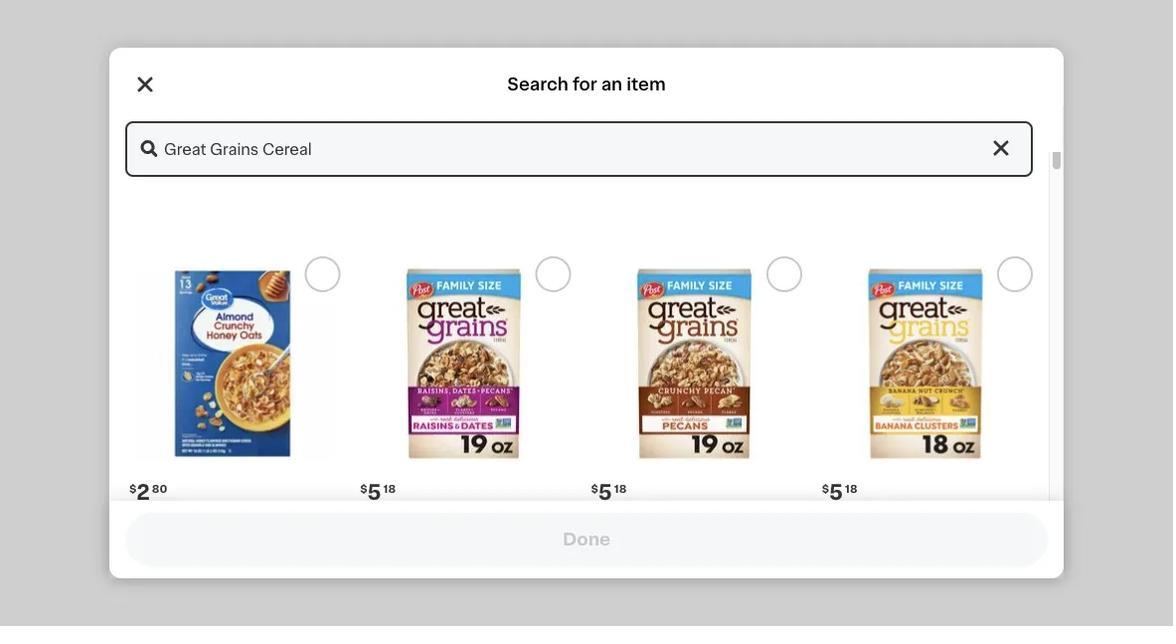 Task type: vqa. For each thing, say whether or not it's contained in the screenshot.
fourth Product Group from the left 5
yes



Task type: describe. For each thing, give the bounding box(es) containing it.
for
[[573, 76, 597, 93]]

none search field inside dialog
[[125, 121, 1034, 177]]

$ 5 18 for 2nd product group from the right
[[591, 482, 627, 503]]

4 product group from the left
[[818, 257, 1034, 585]]

18 for fourth product group from left
[[846, 483, 858, 494]]

$ for fourth product group from left
[[822, 483, 830, 494]]

product group containing 2
[[125, 257, 340, 585]]

$ for second product group from the left
[[360, 483, 368, 494]]

$ for product group containing 2
[[129, 483, 137, 494]]

search for an item
[[508, 76, 666, 93]]

2 product group from the left
[[356, 257, 571, 605]]

5 for 2nd product group from the right
[[599, 482, 613, 503]]

dialog containing 2
[[109, 48, 1064, 627]]

$ 2 80
[[129, 482, 167, 503]]

$ 5 18 for second product group from the left
[[360, 482, 396, 503]]



Task type: locate. For each thing, give the bounding box(es) containing it.
$ 5 18
[[360, 482, 396, 503], [591, 482, 627, 503], [822, 482, 858, 503]]

dialog
[[109, 48, 1064, 627]]

1 horizontal spatial $ 5 18
[[591, 482, 627, 503]]

5 for fourth product group from left
[[830, 482, 844, 503]]

2 18 from the left
[[615, 483, 627, 494]]

1 horizontal spatial 18
[[615, 483, 627, 494]]

18 for 2nd product group from the right
[[615, 483, 627, 494]]

$ 5 18 for fourth product group from left
[[822, 482, 858, 503]]

1 $ 5 18 from the left
[[360, 482, 396, 503]]

$ for 2nd product group from the right
[[591, 483, 599, 494]]

0 horizontal spatial $ 5 18
[[360, 482, 396, 503]]

$
[[129, 483, 137, 494], [360, 483, 368, 494], [591, 483, 599, 494], [822, 483, 830, 494]]

3 product group from the left
[[587, 257, 802, 585]]

an
[[602, 76, 623, 93]]

2 $ from the left
[[360, 483, 368, 494]]

80
[[152, 483, 167, 494]]

18 for second product group from the left
[[384, 483, 396, 494]]

2 horizontal spatial $ 5 18
[[822, 482, 858, 503]]

2 horizontal spatial 5
[[830, 482, 844, 503]]

1 5 from the left
[[368, 482, 382, 503]]

$ inside $ 2 80
[[129, 483, 137, 494]]

3 $ 5 18 from the left
[[822, 482, 858, 503]]

4 $ from the left
[[822, 483, 830, 494]]

search
[[508, 76, 569, 93]]

None search field
[[125, 121, 1034, 177]]

1 18 from the left
[[384, 483, 396, 494]]

product group
[[125, 257, 340, 585], [356, 257, 571, 605], [587, 257, 802, 585], [818, 257, 1034, 585]]

2 horizontal spatial 18
[[846, 483, 858, 494]]

0 horizontal spatial 18
[[384, 483, 396, 494]]

5
[[368, 482, 382, 503], [599, 482, 613, 503], [830, 482, 844, 503]]

1 horizontal spatial 5
[[599, 482, 613, 503]]

1 $ from the left
[[129, 483, 137, 494]]

0 horizontal spatial 5
[[368, 482, 382, 503]]

3 $ from the left
[[591, 483, 599, 494]]

2 $ 5 18 from the left
[[591, 482, 627, 503]]

2
[[137, 482, 150, 503]]

Search Walmart... field
[[125, 121, 1034, 177]]

3 18 from the left
[[846, 483, 858, 494]]

3 5 from the left
[[830, 482, 844, 503]]

2 5 from the left
[[599, 482, 613, 503]]

5 for second product group from the left
[[368, 482, 382, 503]]

18
[[384, 483, 396, 494], [615, 483, 627, 494], [846, 483, 858, 494]]

1 product group from the left
[[125, 257, 340, 585]]

item
[[627, 76, 666, 93]]



